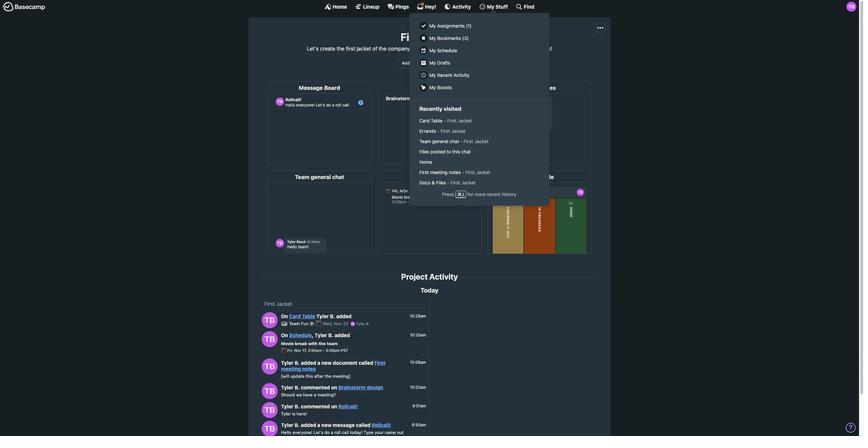 Task type: vqa. For each thing, say whether or not it's contained in the screenshot.
Home LINK
yes



Task type: describe. For each thing, give the bounding box(es) containing it.
9:50am
[[412, 423, 427, 428]]

today
[[421, 287, 439, 294]]

thinking
[[425, 46, 444, 52]]

project activity
[[402, 272, 458, 282]]

0 horizontal spatial home link
[[325, 3, 347, 10]]

5:00pm
[[326, 349, 340, 353]]

[will update this after the meeting]
[[281, 374, 351, 379]]

is
[[292, 412, 296, 417]]

company!
[[388, 46, 412, 52]]

my for my bookmarks (3)
[[430, 35, 436, 41]]

notes for first meeting notes - first jacket
[[449, 170, 461, 175]]

first meeting notes link
[[281, 360, 386, 372]]

called for message
[[356, 423, 371, 429]]

my drafts
[[430, 60, 451, 66]]

called for document
[[359, 360, 374, 366]]

my stuff
[[487, 3, 508, 9]]

a
[[514, 46, 517, 52]]

first
[[346, 46, 356, 52]]

rollcall! link for tyler b. commented on
[[339, 404, 358, 410]]

lot
[[519, 46, 529, 52]]

added up 22
[[337, 314, 352, 320]]

files posted to this chat link
[[417, 147, 543, 157]]

new for document
[[322, 360, 332, 366]]

break
[[295, 341, 307, 347]]

2 and from the left
[[486, 46, 495, 52]]

tyler for tyler b. commented on brainstorm design
[[281, 385, 294, 391]]

1 horizontal spatial nov
[[334, 321, 342, 327]]

fun
[[301, 321, 309, 327]]

table inside recently visited pages element
[[432, 118, 443, 124]]

have
[[303, 393, 313, 398]]

movie break with the team fri, nov 17, 3:00pm -     5:00pm pst
[[281, 341, 349, 353]]

activity inside my stuff element
[[454, 72, 470, 78]]

meeting for first meeting notes - first jacket
[[431, 170, 448, 175]]

lineup
[[363, 3, 380, 9]]

fri,
[[288, 349, 293, 353]]

- up the "docs & files - first jacket"
[[463, 170, 465, 175]]

tyler for tyler b. commented on rollcall!
[[281, 404, 294, 410]]

[will
[[281, 374, 289, 379]]

after
[[314, 374, 324, 379]]

drafts
[[438, 60, 451, 66]]

my stuff element
[[417, 20, 543, 94]]

my for my recent activity
[[430, 72, 436, 78]]

let's for hello
[[314, 430, 324, 436]]

hello
[[281, 430, 292, 436]]

errands - first jacket
[[420, 128, 466, 134]]

visited
[[444, 106, 462, 112]]

b. for tyler b. commented on rollcall!
[[295, 404, 300, 410]]

10:28am
[[410, 314, 427, 319]]

- up general
[[438, 128, 440, 134]]

find button
[[516, 3, 535, 10]]

2 vertical spatial activity
[[430, 272, 458, 282]]

- up files posted to this chat
[[461, 139, 463, 144]]

(1)
[[467, 23, 472, 29]]

1 vertical spatial chat
[[462, 149, 471, 155]]

tyler b.
[[355, 322, 370, 326]]

movie break with the team link
[[281, 341, 338, 347]]

rollcall! link for tyler b. added a new message called
[[372, 423, 391, 429]]

first jacket
[[265, 301, 292, 307]]

⌘
[[458, 192, 462, 197]]

team for team fun
[[289, 321, 300, 327]]

3:00pm
[[308, 349, 322, 353]]

pings button
[[388, 3, 409, 10]]

hello everyone! let's do a roll call today! type your name out
[[281, 430, 404, 437]]

add
[[402, 60, 410, 66]]

17,
[[303, 349, 307, 353]]

let's for first
[[307, 46, 319, 52]]

docs
[[420, 180, 431, 186]]

jacket up 'card table' link
[[277, 301, 292, 307]]

nov inside movie break with the team fri, nov 17, 3:00pm -     5:00pm pst
[[294, 349, 301, 353]]

team
[[327, 341, 338, 347]]

people
[[424, 60, 437, 66]]

10:02am element
[[410, 385, 427, 390]]

message
[[333, 423, 355, 429]]

here!
[[297, 412, 307, 417]]

boosts
[[438, 85, 453, 90]]

first jacket link
[[265, 301, 292, 307]]

document
[[333, 360, 358, 366]]

,
[[312, 333, 314, 339]]

recently
[[420, 106, 443, 112]]

tyler b. commented on rollcall!
[[281, 404, 358, 410]]

a for tyler b. added a new message called rollcall!
[[318, 423, 321, 429]]

1 of from the left
[[373, 46, 378, 52]]

update
[[291, 374, 305, 379]]

first inside first jacket let's create the first jacket of the company! i am thinking rabits and strips and colors! a lot of colors!
[[401, 31, 423, 43]]

a inside 'hello everyone! let's do a roll call today! type your name out'
[[331, 430, 334, 436]]

on for on card table tyler b. added
[[281, 314, 288, 320]]

main element
[[0, 0, 860, 206]]

lineup link
[[355, 3, 380, 10]]

first meeting notes - first jacket
[[420, 170, 491, 175]]

22
[[344, 321, 349, 327]]

jacket down visited
[[458, 118, 473, 124]]

to
[[447, 149, 452, 155]]

add some people link
[[398, 58, 442, 69]]

0 vertical spatial rollcall!
[[339, 404, 358, 410]]

tyler for tyler b. added a new document called
[[281, 360, 294, 366]]

b. for tyler b.
[[366, 322, 370, 326]]

card inside recently visited pages element
[[420, 118, 430, 124]]

jacket inside first jacket let's create the first jacket of the company! i am thinking rabits and strips and colors! a lot of colors!
[[425, 31, 459, 43]]

1 colors! from the left
[[496, 46, 513, 52]]

my bookmarks (3)
[[430, 35, 469, 41]]

general
[[433, 139, 449, 144]]

home inside recently visited pages element
[[420, 159, 433, 165]]

- inside movie break with the team fri, nov 17, 3:00pm -     5:00pm pst
[[323, 349, 325, 353]]

am
[[416, 46, 423, 52]]

my schedule link
[[417, 44, 543, 57]]

project
[[402, 272, 428, 282]]

my stuff button
[[479, 3, 508, 10]]

0 horizontal spatial files
[[420, 149, 430, 155]]

tyler black image for tyler b. added a new message called rollcall!
[[262, 421, 278, 437]]

out
[[397, 430, 404, 436]]

team for team general chat - first jacket
[[420, 139, 432, 144]]

10:08am element
[[410, 360, 427, 365]]

brainstorm
[[339, 385, 366, 391]]

0 vertical spatial activity
[[453, 3, 471, 9]]

meeting?
[[318, 393, 336, 398]]

my recent activity
[[430, 72, 470, 78]]

first inside first meeting notes
[[375, 360, 386, 366]]

my for my schedule
[[430, 48, 436, 53]]

on schedule ,       tyler b. added
[[281, 333, 350, 339]]

schedule link
[[289, 333, 312, 339]]

10:08am
[[410, 360, 427, 365]]

brainstorm design link
[[339, 385, 384, 391]]

b. up team
[[329, 333, 334, 339]]

b. for tyler b. added a new message called rollcall!
[[295, 423, 300, 429]]

the left first
[[337, 46, 345, 52]]

design
[[367, 385, 384, 391]]

first meeting notes
[[281, 360, 386, 372]]

b. up wed, nov 22
[[330, 314, 335, 320]]

recently visited pages element
[[417, 116, 543, 188]]

create
[[320, 46, 336, 52]]

added up everyone!
[[301, 423, 316, 429]]

10:20am
[[410, 333, 427, 338]]

my drafts link
[[417, 57, 543, 69]]

9:51am
[[413, 404, 427, 409]]

2 colors! from the left
[[536, 46, 553, 52]]



Task type: locate. For each thing, give the bounding box(es) containing it.
1 vertical spatial meeting
[[281, 366, 301, 372]]

jacket up my schedule
[[425, 31, 459, 43]]

my assignments (1)
[[430, 23, 472, 29]]

2 on from the top
[[331, 404, 338, 410]]

1 horizontal spatial rollcall! link
[[372, 423, 391, 429]]

0 vertical spatial on
[[281, 314, 288, 320]]

home link left lineup link
[[325, 3, 347, 10]]

team general chat - first jacket
[[420, 139, 489, 144]]

meeting up [will
[[281, 366, 301, 372]]

a right have
[[314, 393, 316, 398]]

of right jacket
[[373, 46, 378, 52]]

should we have a meeting?
[[281, 393, 336, 398]]

tyler down fri,
[[281, 360, 294, 366]]

0 horizontal spatial schedule
[[289, 333, 312, 339]]

0 horizontal spatial rollcall! link
[[339, 404, 358, 410]]

1 horizontal spatial schedule
[[438, 48, 458, 53]]

b.
[[330, 314, 335, 320], [366, 322, 370, 326], [329, 333, 334, 339], [295, 360, 300, 366], [295, 385, 300, 391], [295, 404, 300, 410], [295, 423, 300, 429]]

called up type
[[356, 423, 371, 429]]

1 vertical spatial notes
[[302, 366, 316, 372]]

0 vertical spatial team
[[420, 139, 432, 144]]

b. up everyone!
[[295, 423, 300, 429]]

1 vertical spatial table
[[302, 314, 315, 320]]

1 on from the top
[[281, 314, 288, 320]]

this left after
[[306, 374, 313, 379]]

docs & files - first jacket
[[420, 180, 476, 186]]

activity up today
[[430, 272, 458, 282]]

card table link
[[289, 314, 315, 320]]

my up first jacket let's create the first jacket of the company! i am thinking rabits and strips and colors! a lot of colors!
[[430, 23, 436, 29]]

we
[[296, 393, 302, 398]]

my up thinking
[[430, 35, 436, 41]]

home down posted
[[420, 159, 433, 165]]

0 vertical spatial files
[[420, 149, 430, 155]]

10:20am element
[[410, 333, 427, 338]]

1 vertical spatial activity
[[454, 72, 470, 78]]

activity up (1)
[[453, 3, 471, 9]]

(3)
[[463, 35, 469, 41]]

on card table tyler b. added
[[281, 314, 352, 320]]

my inside my schedule link
[[430, 48, 436, 53]]

0 vertical spatial schedule
[[438, 48, 458, 53]]

1 vertical spatial home
[[420, 159, 433, 165]]

b. up update
[[295, 360, 300, 366]]

some
[[411, 60, 422, 66]]

recent
[[438, 72, 453, 78]]

and down (3)
[[460, 46, 469, 52]]

a
[[318, 360, 321, 366], [314, 393, 316, 398], [318, 423, 321, 429], [331, 430, 334, 436]]

on for brainstorm
[[331, 385, 338, 391]]

1 vertical spatial tyler black image
[[262, 421, 278, 437]]

my left recent
[[430, 72, 436, 78]]

a for should we have a meeting?
[[314, 393, 316, 398]]

this right to at the top
[[453, 149, 461, 155]]

commented for rollcall!
[[301, 404, 330, 410]]

notes for first meeting notes
[[302, 366, 316, 372]]

let's
[[307, 46, 319, 52], [314, 430, 324, 436]]

meeting inside recently visited pages element
[[431, 170, 448, 175]]

notes up the "docs & files - first jacket"
[[449, 170, 461, 175]]

1 horizontal spatial meeting
[[431, 170, 448, 175]]

1 horizontal spatial chat
[[462, 149, 471, 155]]

my inside my drafts link
[[430, 60, 436, 66]]

team fun
[[289, 321, 310, 327]]

team left fun
[[289, 321, 300, 327]]

files posted to this chat
[[420, 149, 471, 155]]

home link up first meeting notes - first jacket
[[417, 157, 543, 167]]

let's inside 'hello everyone! let's do a roll call today! type your name out'
[[314, 430, 324, 436]]

nov left 22
[[334, 321, 342, 327]]

my inside my boosts link
[[430, 85, 436, 90]]

hey!
[[425, 3, 437, 9]]

tyler black image
[[847, 2, 857, 12], [445, 58, 456, 68], [262, 313, 278, 329], [351, 322, 355, 327], [262, 332, 278, 347], [262, 359, 278, 375], [262, 384, 278, 400]]

0 horizontal spatial home
[[333, 3, 347, 9]]

on
[[331, 385, 338, 391], [331, 404, 338, 410]]

and right strips
[[486, 46, 495, 52]]

strips
[[471, 46, 484, 52]]

assignments
[[438, 23, 465, 29]]

rollcall! down brainstorm
[[339, 404, 358, 410]]

table up errands - first jacket at the top of the page
[[432, 118, 443, 124]]

0 vertical spatial card
[[420, 118, 430, 124]]

table up fun
[[302, 314, 315, 320]]

my for my drafts
[[430, 60, 436, 66]]

tyler up wed,
[[317, 314, 329, 320]]

tyler black image for tyler b. commented on rollcall!
[[262, 403, 278, 419]]

the right with
[[319, 341, 326, 347]]

1 on from the top
[[331, 385, 338, 391]]

history
[[502, 192, 517, 197]]

tyler b. added a new message called rollcall!
[[281, 423, 391, 429]]

on up meeting?
[[331, 385, 338, 391]]

tyler black image
[[262, 403, 278, 419], [262, 421, 278, 437]]

tyler up should
[[281, 385, 294, 391]]

activity
[[453, 3, 471, 9], [454, 72, 470, 78], [430, 272, 458, 282]]

rollcall! up your
[[372, 423, 391, 429]]

on for on schedule ,       tyler b. added
[[281, 333, 288, 339]]

nov left "17,"
[[294, 349, 301, 353]]

tyler right ,
[[315, 333, 327, 339]]

tyler for tyler b.
[[356, 322, 365, 326]]

0 horizontal spatial nov
[[294, 349, 301, 353]]

1 commented from the top
[[301, 385, 330, 391]]

my for my stuff
[[487, 3, 495, 9]]

a right do
[[331, 430, 334, 436]]

1 horizontal spatial table
[[432, 118, 443, 124]]

0 horizontal spatial chat
[[450, 139, 460, 144]]

jacket up team general chat - first jacket
[[452, 128, 466, 134]]

wed, nov 22
[[323, 321, 350, 327]]

b. up tyler is here!
[[295, 404, 300, 410]]

on up movie
[[281, 333, 288, 339]]

1 horizontal spatial files
[[437, 180, 447, 186]]

1 horizontal spatial home
[[420, 159, 433, 165]]

2 of from the left
[[530, 46, 535, 52]]

switch accounts image
[[3, 2, 45, 12]]

0 vertical spatial rollcall! link
[[339, 404, 358, 410]]

commented down should we have a meeting?
[[301, 404, 330, 410]]

tyler black image inside main element
[[847, 2, 857, 12]]

1 vertical spatial new
[[322, 423, 332, 429]]

1 vertical spatial rollcall!
[[372, 423, 391, 429]]

this
[[453, 149, 461, 155], [306, 374, 313, 379]]

schedule for my
[[438, 48, 458, 53]]

0 horizontal spatial team
[[289, 321, 300, 327]]

&
[[432, 180, 435, 186]]

on
[[281, 314, 288, 320], [281, 333, 288, 339]]

1 vertical spatial on
[[281, 333, 288, 339]]

2 new from the top
[[322, 423, 332, 429]]

meeting inside first meeting notes
[[281, 366, 301, 372]]

my for my boosts
[[430, 85, 436, 90]]

10:02am
[[410, 385, 427, 390]]

rabits
[[445, 46, 459, 52]]

1 horizontal spatial this
[[453, 149, 461, 155]]

0 horizontal spatial table
[[302, 314, 315, 320]]

0 horizontal spatial rollcall!
[[339, 404, 358, 410]]

meeting]
[[333, 374, 351, 379]]

1 horizontal spatial rollcall!
[[372, 423, 391, 429]]

1 horizontal spatial home link
[[417, 157, 543, 167]]

press
[[443, 192, 455, 197]]

new down the 5:00pm
[[322, 360, 332, 366]]

1 vertical spatial team
[[289, 321, 300, 327]]

commented for brainstorm design
[[301, 385, 330, 391]]

everyone!
[[293, 430, 313, 436]]

1 horizontal spatial colors!
[[536, 46, 553, 52]]

0 vertical spatial notes
[[449, 170, 461, 175]]

1 horizontal spatial notes
[[449, 170, 461, 175]]

files left posted
[[420, 149, 430, 155]]

0 vertical spatial home
[[333, 3, 347, 9]]

schedule up break at the left bottom
[[289, 333, 312, 339]]

chat down team general chat - first jacket
[[462, 149, 471, 155]]

rollcall! link down brainstorm
[[339, 404, 358, 410]]

0 vertical spatial meeting
[[431, 170, 448, 175]]

tyler b. commented on brainstorm design
[[281, 385, 384, 391]]

- left the 5:00pm
[[323, 349, 325, 353]]

0 horizontal spatial notes
[[302, 366, 316, 372]]

pst
[[341, 349, 349, 353]]

1 vertical spatial home link
[[417, 157, 543, 167]]

jacket down files posted to this chat link at the top of page
[[477, 170, 491, 175]]

let's inside first jacket let's create the first jacket of the company! i am thinking rabits and strips and colors! a lot of colors!
[[307, 46, 319, 52]]

my up people
[[430, 48, 436, 53]]

added down 22
[[335, 333, 350, 339]]

my inside the my stuff popup button
[[487, 3, 495, 9]]

errands
[[420, 128, 437, 134]]

notes
[[449, 170, 461, 175], [302, 366, 316, 372]]

the left company!
[[379, 46, 387, 52]]

0 vertical spatial this
[[453, 149, 461, 155]]

b. for tyler b. commented on brainstorm design
[[295, 385, 300, 391]]

on for rollcall!
[[331, 404, 338, 410]]

schedule inside my stuff element
[[438, 48, 458, 53]]

a for tyler b. added a new document called
[[318, 360, 321, 366]]

on down first jacket
[[281, 314, 288, 320]]

0 vertical spatial called
[[359, 360, 374, 366]]

card table - first jacket
[[420, 118, 473, 124]]

posted
[[431, 149, 446, 155]]

0 horizontal spatial card
[[289, 314, 301, 320]]

⌘ j for more recent history
[[458, 192, 517, 197]]

jacket
[[425, 31, 459, 43], [458, 118, 473, 124], [452, 128, 466, 134], [475, 139, 489, 144], [477, 170, 491, 175], [462, 180, 476, 186], [277, 301, 292, 307]]

do
[[325, 430, 330, 436]]

1 vertical spatial called
[[356, 423, 371, 429]]

name
[[385, 430, 396, 436]]

commented up should we have a meeting?
[[301, 385, 330, 391]]

my left the drafts
[[430, 60, 436, 66]]

1 horizontal spatial card
[[420, 118, 430, 124]]

1 vertical spatial let's
[[314, 430, 324, 436]]

1 horizontal spatial and
[[486, 46, 495, 52]]

my schedule
[[430, 48, 458, 53]]

0 vertical spatial nov
[[334, 321, 342, 327]]

1 new from the top
[[322, 360, 332, 366]]

0 vertical spatial let's
[[307, 46, 319, 52]]

1 vertical spatial schedule
[[289, 333, 312, 339]]

2 commented from the top
[[301, 404, 330, 410]]

my boosts
[[430, 85, 453, 90]]

0 vertical spatial on
[[331, 385, 338, 391]]

2 on from the top
[[281, 333, 288, 339]]

the
[[337, 46, 345, 52], [379, 46, 387, 52], [319, 341, 326, 347], [325, 374, 332, 379]]

rollcall! link up your
[[372, 423, 391, 429]]

team inside recently visited pages element
[[420, 139, 432, 144]]

1 and from the left
[[460, 46, 469, 52]]

b. right 22
[[366, 322, 370, 326]]

let's left the create
[[307, 46, 319, 52]]

tyler right 22
[[356, 322, 365, 326]]

this inside recently visited pages element
[[453, 149, 461, 155]]

the inside movie break with the team fri, nov 17, 3:00pm -     5:00pm pst
[[319, 341, 326, 347]]

stuff
[[496, 3, 508, 9]]

1 vertical spatial commented
[[301, 404, 330, 410]]

today!
[[350, 430, 363, 436]]

team down errands
[[420, 139, 432, 144]]

first
[[401, 31, 423, 43], [448, 118, 457, 124], [441, 128, 451, 134], [464, 139, 474, 144], [420, 170, 429, 175], [466, 170, 475, 175], [451, 180, 461, 186], [265, 301, 275, 307], [375, 360, 386, 366]]

recently visited
[[420, 106, 462, 112]]

tyler for tyler b. added a new message called rollcall!
[[281, 423, 294, 429]]

rollcall!
[[339, 404, 358, 410], [372, 423, 391, 429]]

jacket up for
[[462, 180, 476, 186]]

nov
[[334, 321, 342, 327], [294, 349, 301, 353]]

notes inside recently visited pages element
[[449, 170, 461, 175]]

jacket
[[357, 46, 371, 52]]

a down "tyler b. commented on rollcall!"
[[318, 423, 321, 429]]

type
[[364, 430, 374, 436]]

first jacket let's create the first jacket of the company! i am thinking rabits and strips and colors! a lot of colors!
[[307, 31, 553, 52]]

tyler up hello
[[281, 423, 294, 429]]

9:51am element
[[413, 404, 427, 409]]

0 vertical spatial new
[[322, 360, 332, 366]]

0 horizontal spatial of
[[373, 46, 378, 52]]

colors! left a
[[496, 46, 513, 52]]

0 horizontal spatial meeting
[[281, 366, 301, 372]]

notes up [will update this after the meeting]
[[302, 366, 316, 372]]

- up errands - first jacket at the top of the page
[[444, 118, 446, 124]]

let's left do
[[314, 430, 324, 436]]

2 tyler black image from the top
[[262, 421, 278, 437]]

0 horizontal spatial and
[[460, 46, 469, 52]]

0 vertical spatial commented
[[301, 385, 330, 391]]

tyler black image left is at the bottom
[[262, 403, 278, 419]]

0 horizontal spatial colors!
[[496, 46, 513, 52]]

schedule down my bookmarks (3)
[[438, 48, 458, 53]]

chat up to at the top
[[450, 139, 460, 144]]

meeting up &
[[431, 170, 448, 175]]

0 vertical spatial home link
[[325, 3, 347, 10]]

chat
[[450, 139, 460, 144], [462, 149, 471, 155]]

activity link
[[445, 3, 471, 10]]

my for my assignments (1)
[[430, 23, 436, 29]]

b. for tyler b. added a new document called
[[295, 360, 300, 366]]

1 vertical spatial on
[[331, 404, 338, 410]]

10:28am element
[[410, 314, 427, 319]]

notes inside first meeting notes
[[302, 366, 316, 372]]

my recent activity link
[[417, 69, 543, 81]]

1 vertical spatial nov
[[294, 349, 301, 353]]

table
[[432, 118, 443, 124], [302, 314, 315, 320]]

tyler for tyler is here!
[[281, 412, 291, 417]]

a down the 3:00pm
[[318, 360, 321, 366]]

card up errands
[[420, 118, 430, 124]]

new up do
[[322, 423, 332, 429]]

9:50am element
[[412, 423, 427, 428]]

more
[[475, 192, 486, 197]]

tyler up is at the bottom
[[281, 404, 294, 410]]

i
[[413, 46, 415, 52]]

1 vertical spatial files
[[437, 180, 447, 186]]

call
[[342, 430, 349, 436]]

0 vertical spatial chat
[[450, 139, 460, 144]]

b. up we
[[295, 385, 300, 391]]

on down meeting?
[[331, 404, 338, 410]]

activity right recent
[[454, 72, 470, 78]]

0 horizontal spatial this
[[306, 374, 313, 379]]

0 vertical spatial table
[[432, 118, 443, 124]]

0 vertical spatial tyler black image
[[262, 403, 278, 419]]

files right &
[[437, 180, 447, 186]]

home left lineup link
[[333, 3, 347, 9]]

the right after
[[325, 374, 332, 379]]

add some people
[[402, 60, 437, 66]]

added down "17,"
[[301, 360, 316, 366]]

1 horizontal spatial team
[[420, 139, 432, 144]]

recent
[[487, 192, 501, 197]]

colors!
[[496, 46, 513, 52], [536, 46, 553, 52]]

find
[[524, 3, 535, 9]]

my left boosts
[[430, 85, 436, 90]]

my inside my recent activity link
[[430, 72, 436, 78]]

bookmarks
[[438, 35, 462, 41]]

1 vertical spatial this
[[306, 374, 313, 379]]

1 vertical spatial card
[[289, 314, 301, 320]]

wed,
[[323, 321, 333, 327]]

schedule for on
[[289, 333, 312, 339]]

card up team fun
[[289, 314, 301, 320]]

meeting for first meeting notes
[[281, 366, 301, 372]]

- up press
[[448, 180, 450, 186]]

tyler is here!
[[281, 412, 307, 417]]

tyler black image left hello
[[262, 421, 278, 437]]

new
[[322, 360, 332, 366], [322, 423, 332, 429]]

called right document
[[359, 360, 374, 366]]

tyler b. added a new document called
[[281, 360, 375, 366]]

1 horizontal spatial of
[[530, 46, 535, 52]]

tyler left is at the bottom
[[281, 412, 291, 417]]

my left stuff
[[487, 3, 495, 9]]

of
[[373, 46, 378, 52], [530, 46, 535, 52]]

1 tyler black image from the top
[[262, 403, 278, 419]]

of right lot
[[530, 46, 535, 52]]

colors! right lot
[[536, 46, 553, 52]]

jacket up files posted to this chat link at the top of page
[[475, 139, 489, 144]]

new for message
[[322, 423, 332, 429]]

1 vertical spatial rollcall! link
[[372, 423, 391, 429]]



